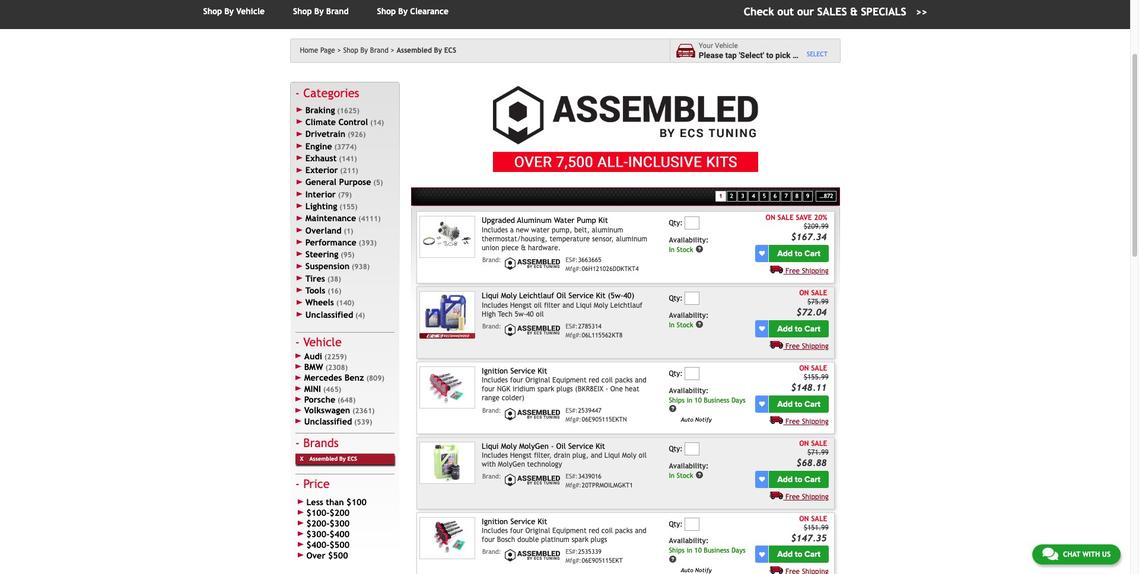 Task type: describe. For each thing, give the bounding box(es) containing it.
& inside upgraded aluminum water pump kit includes a new water pump, belt, aluminum thermostat/housing, temperature sensor, aluminum union piece & hardware.
[[521, 244, 526, 252]]

shop by brand link for home page
[[343, 46, 395, 55]]

moly up tech
[[501, 292, 517, 300]]

$209.99
[[804, 223, 829, 231]]

add for $72.04
[[778, 324, 793, 334]]

stock for $72.04
[[677, 321, 694, 329]]

0 vertical spatial aluminum
[[592, 226, 623, 234]]

includes inside ignition service kit includes four original equipment red coil packs and four ngk iridium spark plugs (bkr8eix - one heat range colder)
[[482, 377, 508, 385]]

06e905115ektn
[[582, 416, 627, 423]]

$72.04
[[797, 307, 827, 318]]

liqui up "high"
[[482, 292, 499, 300]]

1 vertical spatial oil
[[536, 310, 544, 318]]

coil for $147.35
[[602, 527, 613, 535]]

shipping for $68.88
[[802, 493, 829, 501]]

40
[[526, 310, 534, 318]]

shop by brand for home page
[[343, 46, 389, 55]]

(16)
[[328, 287, 342, 296]]

8 link
[[792, 191, 802, 202]]

add for $167.34
[[778, 249, 793, 259]]

service inside ignition service kit includes four original equipment red coil packs and four ngk iridium spark plugs (bkr8eix - one heat range colder)
[[510, 367, 536, 376]]

high
[[482, 310, 496, 318]]

to for 20%
[[795, 249, 803, 259]]

in for $147.35
[[687, 547, 693, 555]]

chat with us
[[1063, 551, 1111, 559]]

hengst inside liqui moly leichtlauf oil service kit (5w-40) includes hengst oil filter and liqui moly leichtlauf high tech 5w-40 oil
[[510, 301, 532, 310]]

2785314
[[578, 323, 602, 330]]

brands x assembled by ecs
[[300, 436, 357, 462]]

shop by clearance link
[[377, 7, 449, 16]]

3 availability: from the top
[[669, 387, 709, 395]]

water
[[531, 226, 550, 234]]

belt,
[[574, 226, 590, 234]]

es#: 2785314 mfg#: 06l115562kt8
[[566, 323, 623, 339]]

assembled by ecs - corporate logo image for $68.88
[[503, 473, 563, 488]]

ignition service kit includes four original equipment red coil packs and four bosch double platinum spark plugs
[[482, 517, 647, 544]]

in for $68.88
[[669, 471, 675, 480]]

home
[[300, 46, 318, 55]]

specials
[[861, 5, 907, 18]]

bmw
[[304, 362, 323, 372]]

auto for $147.35
[[681, 567, 694, 574]]

sale for $147.35
[[811, 515, 828, 523]]

add to cart button for $147.35
[[769, 546, 829, 563]]

moly up 20tprmoilmgkt1
[[622, 452, 637, 460]]

(79)
[[338, 191, 352, 199]]

shop by brand link for shop by vehicle
[[293, 7, 349, 16]]

(393)
[[359, 239, 377, 247]]

liqui moly molygen - oil service kit link
[[482, 442, 605, 451]]

shop by clearance
[[377, 7, 449, 16]]

es#: for $148.11
[[566, 407, 578, 414]]

plugs inside ignition service kit includes four original equipment red coil packs and four ngk iridium spark plugs (bkr8eix - one heat range colder)
[[557, 385, 573, 394]]

20tprmoilmgkt1
[[582, 482, 633, 489]]

0 vertical spatial assembled
[[397, 46, 432, 55]]

free shipping image for $68.88
[[770, 491, 784, 499]]

brand for home page
[[370, 46, 389, 55]]

drain
[[554, 452, 570, 460]]

plug,
[[573, 452, 589, 460]]

to for $147.35
[[795, 550, 803, 560]]

free shipping for $148.11
[[786, 418, 829, 426]]

shop for shop by vehicle link
[[203, 7, 222, 16]]

bosch
[[497, 536, 515, 544]]

auto notify for $148.11
[[681, 416, 712, 423]]

cart for $72.04
[[805, 324, 821, 334]]

(5w-
[[608, 292, 624, 300]]

auto for $148.11
[[681, 416, 694, 423]]

x
[[300, 456, 304, 462]]

3439016
[[578, 473, 602, 480]]

free for $167.34
[[786, 267, 800, 275]]

liqui up 2785314
[[576, 301, 592, 310]]

1 horizontal spatial &
[[850, 5, 858, 18]]

to inside your vehicle please tap 'select' to pick a vehicle
[[766, 50, 774, 60]]

pump
[[577, 216, 596, 225]]

6
[[774, 193, 777, 199]]

technology
[[527, 461, 562, 469]]

shop for shop by vehicle shop by brand link
[[293, 7, 312, 16]]

wheels
[[305, 297, 334, 308]]

(155)
[[340, 203, 358, 211]]

10 for $147.35
[[695, 547, 702, 555]]

save
[[796, 214, 812, 222]]

categories braking (1625) climate control (14) drivetrain (926) engine (3774) exhaust (141) exterior (211) general purpose (5) interior (79) lighting (155) maintenance (4111) overland (1) performance (393) steering (95) suspension (938) tires (38) tools (16) wheels (140) unclassified (4)
[[303, 86, 384, 320]]

1 horizontal spatial leichtlauf
[[611, 301, 643, 310]]

a inside your vehicle please tap 'select' to pick a vehicle
[[793, 50, 797, 60]]

pump,
[[552, 226, 572, 234]]

es#2535339 - 06e905115ekt - ignition service kit - includes four original equipment red coil packs and four bosch double platinum spark plugs - assembled by ecs - audi volkswagen image
[[420, 517, 475, 559]]

7 link
[[781, 191, 791, 202]]

water
[[554, 216, 575, 225]]

a inside upgraded aluminum water pump kit includes a new water pump, belt, aluminum thermostat/housing, temperature sensor, aluminum union piece & hardware.
[[510, 226, 514, 234]]

sale for $72.04
[[811, 289, 828, 297]]

(2259)
[[324, 353, 347, 361]]

mfg#: for $167.34
[[566, 265, 581, 272]]

assembled by ecs - corporate logo image for $148.11
[[503, 407, 563, 422]]

vehicle inside the vehicle audi (2259) bmw (2308) mercedes benz (809) mini (465) porsche (648) volkswagen (2361) unclassified (539)
[[303, 335, 342, 349]]

in for $167.34
[[669, 245, 675, 254]]

tires
[[305, 273, 325, 284]]

availability: in stock for $167.34
[[669, 236, 709, 254]]

(3774)
[[334, 143, 357, 151]]

brands
[[303, 436, 339, 450]]

to for $148.11
[[795, 399, 803, 409]]

1 vertical spatial $500
[[328, 551, 348, 561]]

es#: for $68.88
[[566, 473, 578, 480]]

overland
[[305, 225, 342, 235]]

colder)
[[502, 394, 525, 403]]

$100
[[347, 497, 367, 507]]

free shipping for $72.04
[[786, 342, 829, 351]]

(938)
[[352, 263, 370, 271]]

and inside ignition service kit includes four original equipment red coil packs and four ngk iridium spark plugs (bkr8eix - one heat range colder)
[[635, 377, 647, 385]]

brand: for $147.35
[[482, 549, 501, 556]]

exterior
[[305, 165, 338, 175]]

0 vertical spatial $500
[[330, 540, 350, 550]]

liqui right 'es#3439016 - 20tprmoilmgkt1 -  liqui moly molygen - oil service kit  - includes hengst filter, drain plug, and liqui moly oil with molygen technology - assembled by ecs - audi volkswagen' image
[[482, 442, 499, 451]]

lighting
[[305, 201, 337, 211]]

(5)
[[373, 179, 383, 187]]

add for $68.88
[[778, 474, 793, 485]]

es#3439016 - 20tprmoilmgkt1 -  liqui moly molygen - oil service kit  - includes hengst filter, drain plug, and liqui moly oil with molygen technology - assembled by ecs - audi volkswagen image
[[420, 442, 475, 484]]

(bkr8eix
[[575, 385, 604, 394]]

5
[[763, 193, 766, 199]]

filter,
[[534, 452, 552, 460]]

assembled by ecs - corporate logo image for $147.35
[[503, 549, 563, 563]]

5w-
[[515, 310, 526, 318]]

business for $148.11
[[704, 396, 730, 404]]

sale for $148.11
[[811, 364, 828, 373]]

on for $68.88
[[799, 440, 809, 448]]

(141)
[[339, 155, 357, 163]]

$100-$200 link
[[295, 508, 395, 519]]

steering
[[305, 249, 339, 259]]

1 horizontal spatial ecs
[[444, 46, 456, 55]]

cart for $147.35
[[805, 550, 821, 560]]

mfg#: for $72.04
[[566, 332, 581, 339]]

and inside liqui moly molygen - oil service kit includes hengst filter, drain plug, and liqui moly oil with molygen technology
[[591, 452, 602, 460]]

four up iridium
[[510, 377, 523, 385]]

brand: for $148.11
[[482, 407, 501, 414]]

$100-
[[306, 508, 330, 518]]

iridium
[[513, 385, 535, 394]]

tap
[[725, 50, 737, 60]]

assembled by ecs - corporate logo image for $72.04
[[503, 323, 563, 337]]

liqui moly leichtlauf oil service kit (5w-40) includes hengst oil filter and liqui moly leichtlauf high tech 5w-40 oil
[[482, 292, 643, 318]]

mfg#: for $147.35
[[566, 557, 581, 565]]

audi
[[304, 351, 322, 361]]

free for $68.88
[[786, 493, 800, 501]]

add for $147.35
[[778, 550, 793, 560]]

$400-$500 link
[[295, 540, 395, 551]]

06e905115ekt
[[582, 557, 623, 565]]

us
[[1102, 551, 1111, 559]]

kit inside ignition service kit includes four original equipment red coil packs and four bosch double platinum spark plugs
[[538, 517, 547, 526]]

availability: ships in 10 business days for $148.11
[[669, 387, 746, 404]]

es#: for $167.34
[[566, 256, 578, 263]]

to for $68.88
[[795, 474, 803, 485]]

vehicle audi (2259) bmw (2308) mercedes benz (809) mini (465) porsche (648) volkswagen (2361) unclassified (539)
[[303, 335, 384, 426]]

(465)
[[323, 386, 341, 394]]

brand: for $68.88
[[482, 473, 501, 480]]

unclassified inside categories braking (1625) climate control (14) drivetrain (926) engine (3774) exhaust (141) exterior (211) general purpose (5) interior (79) lighting (155) maintenance (4111) overland (1) performance (393) steering (95) suspension (938) tires (38) tools (16) wheels (140) unclassified (4)
[[305, 310, 353, 320]]

spark inside ignition service kit includes four original equipment red coil packs and four bosch double platinum spark plugs
[[572, 536, 589, 544]]

$147.35
[[791, 533, 827, 544]]

to for $72.04
[[795, 324, 803, 334]]

ignition service kit includes four original equipment red coil packs and four ngk iridium spark plugs (bkr8eix - one heat range colder)
[[482, 367, 647, 403]]

(539)
[[354, 418, 372, 426]]

availability: for $72.04
[[669, 311, 709, 320]]

$151.99
[[804, 524, 829, 532]]

than
[[326, 497, 344, 507]]

chat
[[1063, 551, 1081, 559]]

comments image
[[1043, 547, 1059, 561]]

on for $167.34
[[766, 214, 776, 222]]

includes inside upgraded aluminum water pump kit includes a new water pump, belt, aluminum thermostat/housing, temperature sensor, aluminum union piece & hardware.
[[482, 226, 508, 234]]

(1625)
[[337, 107, 360, 115]]

availability: in stock for $68.88
[[669, 462, 709, 480]]

0 vertical spatial oil
[[534, 301, 542, 310]]

1 vertical spatial molygen
[[498, 461, 525, 469]]

add to cart for $167.34
[[778, 249, 821, 259]]

add to cart for $148.11
[[778, 399, 821, 409]]

oil inside liqui moly molygen - oil service kit includes hengst filter, drain plug, and liqui moly oil with molygen technology
[[556, 442, 566, 451]]

0 vertical spatial molygen
[[519, 442, 549, 451]]

4
[[752, 193, 755, 199]]

sale for $167.34
[[778, 214, 794, 222]]

home page
[[300, 46, 335, 55]]

performance
[[305, 237, 357, 247]]

interior
[[305, 189, 336, 199]]

add to wish list image for $148.11
[[759, 401, 765, 407]]

question sign image
[[669, 555, 677, 564]]

shipping for $167.34
[[802, 267, 829, 275]]

5 availability: from the top
[[669, 537, 709, 546]]

cart for $68.88
[[805, 474, 821, 485]]

qty: for $68.88
[[669, 445, 683, 453]]

shop for home page's shop by brand link
[[343, 46, 358, 55]]

2 link
[[727, 191, 737, 202]]



Task type: locate. For each thing, give the bounding box(es) containing it.
free up on sale $151.99 $147.35
[[786, 493, 800, 501]]

coil inside ignition service kit includes four original equipment red coil packs and four ngk iridium spark plugs (bkr8eix - one heat range colder)
[[602, 377, 613, 385]]

0 vertical spatial red
[[589, 377, 599, 385]]

spark up 2535339
[[572, 536, 589, 544]]

double
[[517, 536, 539, 544]]

0 vertical spatial free shipping image
[[770, 341, 784, 349]]

sale inside on sale $71.99 $68.88
[[811, 440, 828, 448]]

2 includes from the top
[[482, 301, 508, 310]]

free shipping image for $72.04
[[770, 341, 784, 349]]

0 vertical spatial ignition
[[482, 367, 508, 376]]

in for $148.11
[[687, 396, 693, 404]]

2 add from the top
[[778, 324, 793, 334]]

liqui
[[482, 292, 499, 300], [576, 301, 592, 310], [482, 442, 499, 451], [605, 452, 620, 460]]

shop by brand link right page at the top left
[[343, 46, 395, 55]]

cart down $68.88
[[805, 474, 821, 485]]

es#: for $72.04
[[566, 323, 578, 330]]

includes up the ngk
[[482, 377, 508, 385]]

1 add to cart button from the top
[[769, 245, 829, 262]]

mfg#: inside es#: 2539447 mfg#: 06e905115ektn
[[566, 416, 581, 423]]

2 vertical spatial add to wish list image
[[759, 552, 765, 558]]

plugs
[[557, 385, 573, 394], [591, 536, 607, 544]]

includes up "bosch"
[[482, 527, 508, 535]]

3 add to cart button from the top
[[769, 396, 829, 413]]

spark inside ignition service kit includes four original equipment red coil packs and four ngk iridium spark plugs (bkr8eix - one heat range colder)
[[538, 385, 555, 394]]

1 cart from the top
[[805, 249, 821, 259]]

includes
[[482, 226, 508, 234], [482, 301, 508, 310], [482, 377, 508, 385], [482, 452, 508, 460], [482, 527, 508, 535]]

2 add to cart button from the top
[[769, 320, 829, 338]]

0 vertical spatial add to wish list image
[[759, 251, 765, 257]]

4 add from the top
[[778, 474, 793, 485]]

2 shipping from the top
[[802, 342, 829, 351]]

add to cart down $147.35
[[778, 550, 821, 560]]

5 add from the top
[[778, 550, 793, 560]]

availability: for $68.88
[[669, 462, 709, 470]]

0 vertical spatial days
[[732, 396, 746, 404]]

1 stock from the top
[[677, 245, 694, 254]]

0 vertical spatial unclassified
[[305, 310, 353, 320]]

2 in from the top
[[687, 547, 693, 555]]

on up $71.99
[[799, 440, 809, 448]]

mfg#: inside "es#: 2535339 mfg#: 06e905115ekt"
[[566, 557, 581, 565]]

1 vertical spatial red
[[589, 527, 599, 535]]

5 brand: from the top
[[482, 549, 501, 556]]

free shipping image
[[770, 341, 784, 349], [770, 416, 784, 424], [770, 491, 784, 499]]

0 vertical spatial stock
[[677, 245, 694, 254]]

porsche
[[304, 395, 335, 405]]

aluminum
[[517, 216, 552, 225]]

5 assembled by ecs - corporate logo image from the top
[[503, 549, 563, 563]]

3 shipping from the top
[[802, 418, 829, 426]]

assembled down brands in the bottom of the page
[[309, 456, 338, 462]]

sale inside "on sale $155.99 $148.11"
[[811, 364, 828, 373]]

assembled down shop by clearance link
[[397, 46, 432, 55]]

es#: inside "es#: 2535339 mfg#: 06e905115ekt"
[[566, 549, 578, 556]]

stock for $167.34
[[677, 245, 694, 254]]

es#: inside the es#: 2785314 mfg#: 06l115562kt8
[[566, 323, 578, 330]]

$200-
[[306, 519, 330, 529]]

1 horizontal spatial assembled
[[397, 46, 432, 55]]

2 es#: from the top
[[566, 323, 578, 330]]

1 horizontal spatial spark
[[572, 536, 589, 544]]

ships for $148.11
[[669, 396, 685, 404]]

3 es#: from the top
[[566, 407, 578, 414]]

sale up $155.99
[[811, 364, 828, 373]]

es#: inside "es#: 3663665 mfg#: 06h121026ddktkt4"
[[566, 256, 578, 263]]

ecs tuning recommends this product. image
[[420, 333, 475, 339]]

None text field
[[685, 518, 700, 531]]

assembled by ecs - corporate logo image down 40
[[503, 323, 563, 337]]

-
[[606, 385, 608, 394], [551, 442, 554, 451]]

piece
[[502, 244, 519, 252]]

1
[[719, 193, 723, 199]]

es#: 3439016 mfg#: 20tprmoilmgkt1
[[566, 473, 633, 489]]

less than $100 link
[[295, 497, 395, 508]]

es#: left 3663665
[[566, 256, 578, 263]]

1 vertical spatial original
[[525, 527, 550, 535]]

cart for $148.11
[[805, 399, 821, 409]]

2 cart from the top
[[805, 324, 821, 334]]

1 vertical spatial shop by brand
[[343, 46, 389, 55]]

1 free shipping from the top
[[786, 267, 829, 275]]

free for $148.11
[[786, 418, 800, 426]]

add to wish list image for $167.34
[[759, 251, 765, 257]]

leichtlauf up "filter" on the left of the page
[[519, 292, 554, 300]]

1 ignition from the top
[[482, 367, 508, 376]]

1 original from the top
[[525, 377, 550, 385]]

0 vertical spatial business
[[704, 396, 730, 404]]

1 vertical spatial free shipping image
[[770, 416, 784, 424]]

1 vertical spatial add to wish list image
[[759, 326, 765, 332]]

packs up '06e905115ekt'
[[615, 527, 633, 535]]

2 coil from the top
[[602, 527, 613, 535]]

2 days from the top
[[732, 547, 746, 555]]

packs
[[615, 377, 633, 385], [615, 527, 633, 535]]

es#3663665 - 06h121026ddktkt4 - upgraded aluminum water pump kit - includes a new water pump, belt, aluminum thermostat/housing, temperature sensor, aluminum union piece & hardware. - assembled by ecs - audi volkswagen image
[[420, 216, 475, 258]]

engine
[[305, 141, 332, 151]]

3 qty: from the top
[[669, 370, 683, 378]]

0 vertical spatial brand
[[326, 7, 349, 16]]

0 vertical spatial add to wish list image
[[759, 401, 765, 407]]

on sale $75.99 $72.04
[[797, 289, 829, 318]]

your vehicle please tap 'select' to pick a vehicle
[[699, 42, 825, 60]]

1 vertical spatial ecs
[[348, 456, 357, 462]]

1 vertical spatial availability: ships in 10 business days
[[669, 537, 746, 555]]

add to cart for $72.04
[[778, 324, 821, 334]]

purpose
[[339, 177, 371, 187]]

shipping
[[802, 267, 829, 275], [802, 342, 829, 351], [802, 418, 829, 426], [802, 493, 829, 501]]

1 vertical spatial oil
[[556, 442, 566, 451]]

mfg#: down 3663665
[[566, 265, 581, 272]]

service inside liqui moly molygen - oil service kit includes hengst filter, drain plug, and liqui moly oil with molygen technology
[[568, 442, 593, 451]]

es#: inside es#: 2539447 mfg#: 06e905115ektn
[[566, 407, 578, 414]]

mfg#: for $68.88
[[566, 482, 581, 489]]

four left "bosch"
[[482, 536, 495, 544]]

availability: in stock for $72.04
[[669, 311, 709, 329]]

0 vertical spatial shop by brand link
[[293, 7, 349, 16]]

2 free from the top
[[786, 342, 800, 351]]

0 vertical spatial hengst
[[510, 301, 532, 310]]

2 add to wish list image from the top
[[759, 477, 765, 483]]

assembled by ecs - corporate logo image for $167.34
[[503, 256, 563, 271]]

on sale save 20% $209.99 $167.34
[[766, 214, 829, 242]]

1 vertical spatial aluminum
[[616, 235, 647, 243]]

ignition up "bosch"
[[482, 517, 508, 526]]

2 vertical spatial availability: in stock
[[669, 462, 709, 480]]

(211)
[[340, 167, 358, 175]]

red up (bkr8eix at the bottom of page
[[589, 377, 599, 385]]

3 free shipping from the top
[[786, 418, 829, 426]]

2 add to wish list image from the top
[[759, 326, 765, 332]]

brand for shop by vehicle
[[326, 7, 349, 16]]

assembled by ecs - corporate logo image down colder)
[[503, 407, 563, 422]]

2 10 from the top
[[695, 547, 702, 555]]

coil for $148.11
[[602, 377, 613, 385]]

and inside liqui moly leichtlauf oil service kit (5w-40) includes hengst oil filter and liqui moly leichtlauf high tech 5w-40 oil
[[563, 301, 574, 310]]

a up thermostat/housing,
[[510, 226, 514, 234]]

0 horizontal spatial spark
[[538, 385, 555, 394]]

qty: for $72.04
[[669, 295, 683, 303]]

ecs down clearance
[[444, 46, 456, 55]]

notify for $147.35
[[695, 567, 712, 574]]

1 vertical spatial with
[[1083, 551, 1100, 559]]

(4111)
[[358, 215, 381, 223]]

availability: ships in 10 business days for $147.35
[[669, 537, 746, 555]]

brand: down range
[[482, 407, 501, 414]]

on inside on sale $75.99 $72.04
[[799, 289, 809, 297]]

hengst left filter,
[[510, 452, 532, 460]]

1 vertical spatial spark
[[572, 536, 589, 544]]

add to cart for $147.35
[[778, 550, 821, 560]]

1 qty: from the top
[[669, 219, 683, 228]]

equipment up platinum
[[553, 527, 587, 535]]

brand: down "bosch"
[[482, 549, 501, 556]]

2 free shipping from the top
[[786, 342, 829, 351]]

assembled by ecs - corporate logo image down double
[[503, 549, 563, 563]]

5 add to cart from the top
[[778, 550, 821, 560]]

assembled by ecs - corporate logo image
[[503, 256, 563, 271], [503, 323, 563, 337], [503, 407, 563, 422], [503, 473, 563, 488], [503, 549, 563, 563]]

liqui up es#: 3439016 mfg#: 20tprmoilmgkt1
[[605, 452, 620, 460]]

add to cart button
[[769, 245, 829, 262], [769, 320, 829, 338], [769, 396, 829, 413], [769, 471, 829, 488], [769, 546, 829, 563]]

qty: for $167.34
[[669, 219, 683, 228]]

red inside ignition service kit includes four original equipment red coil packs and four ngk iridium spark plugs (bkr8eix - one heat range colder)
[[589, 377, 599, 385]]

es#: for $147.35
[[566, 549, 578, 556]]

shop for shop by clearance link
[[377, 7, 396, 16]]

add to cart down $72.04
[[778, 324, 821, 334]]

1 vertical spatial in
[[687, 547, 693, 555]]

0 vertical spatial notify
[[695, 416, 712, 423]]

0 vertical spatial a
[[793, 50, 797, 60]]

1 vertical spatial shop by brand link
[[343, 46, 395, 55]]

assembled by ecs - corporate logo image down technology on the bottom left
[[503, 473, 563, 488]]

2 availability: ships in 10 business days from the top
[[669, 537, 746, 555]]

3 includes from the top
[[482, 377, 508, 385]]

temperature
[[550, 235, 590, 243]]

5 includes from the top
[[482, 527, 508, 535]]

sales
[[818, 5, 847, 18]]

brand: for $72.04
[[482, 323, 501, 330]]

1 packs from the top
[[615, 377, 633, 385]]

kit inside ignition service kit includes four original equipment red coil packs and four ngk iridium spark plugs (bkr8eix - one heat range colder)
[[538, 367, 547, 376]]

2 red from the top
[[589, 527, 599, 535]]

3663665
[[578, 256, 602, 263]]

4 es#: from the top
[[566, 473, 578, 480]]

2 business from the top
[[704, 547, 730, 555]]

mercedes
[[304, 373, 342, 383]]

equipment for $147.35
[[553, 527, 587, 535]]

add to cart for $68.88
[[778, 474, 821, 485]]

1 vertical spatial equipment
[[553, 527, 587, 535]]

0 vertical spatial ecs
[[444, 46, 456, 55]]

1 horizontal spatial -
[[606, 385, 608, 394]]

includes down upgraded on the left top of the page
[[482, 226, 508, 234]]

0 vertical spatial in
[[687, 396, 693, 404]]

free shipping image for $167.34
[[770, 265, 784, 274]]

red for $148.11
[[589, 377, 599, 385]]

on sale $151.99 $147.35
[[791, 515, 829, 544]]

1 vertical spatial -
[[551, 442, 554, 451]]

packs for $148.11
[[615, 377, 633, 385]]

1 horizontal spatial with
[[1083, 551, 1100, 559]]

add to cart button for $167.34
[[769, 245, 829, 262]]

$71.99
[[808, 449, 829, 457]]

to down $148.11
[[795, 399, 803, 409]]

sale inside "on sale save 20% $209.99 $167.34"
[[778, 214, 794, 222]]

exhaust
[[305, 153, 337, 163]]

aluminum
[[592, 226, 623, 234], [616, 235, 647, 243]]

2 vertical spatial in
[[669, 471, 675, 480]]

1 hengst from the top
[[510, 301, 532, 310]]

add to cart button for $72.04
[[769, 320, 829, 338]]

packs inside ignition service kit includes four original equipment red coil packs and four ngk iridium spark plugs (bkr8eix - one heat range colder)
[[615, 377, 633, 385]]

es#: inside es#: 3439016 mfg#: 20tprmoilmgkt1
[[566, 473, 578, 480]]

2 availability: in stock from the top
[[669, 311, 709, 329]]

2 in from the top
[[669, 321, 675, 329]]

shipping for $148.11
[[802, 418, 829, 426]]

2 free shipping image from the top
[[770, 416, 784, 424]]

1 horizontal spatial brand
[[370, 46, 389, 55]]

es#: left 3439016
[[566, 473, 578, 480]]

on up $151.99
[[799, 515, 809, 523]]

free shipping image for $148.11
[[770, 416, 784, 424]]

(140)
[[336, 299, 354, 308]]

4 add to cart button from the top
[[769, 471, 829, 488]]

select link
[[807, 50, 828, 58]]

shipping up $71.99
[[802, 418, 829, 426]]

2 hengst from the top
[[510, 452, 532, 460]]

mfg#: inside es#: 3439016 mfg#: 20tprmoilmgkt1
[[566, 482, 581, 489]]

1 notify from the top
[[695, 416, 712, 423]]

includes inside ignition service kit includes four original equipment red coil packs and four bosch double platinum spark plugs
[[482, 527, 508, 535]]

kit inside liqui moly leichtlauf oil service kit (5w-40) includes hengst oil filter and liqui moly leichtlauf high tech 5w-40 oil
[[596, 292, 606, 300]]

(1)
[[344, 227, 353, 235]]

4 availability: from the top
[[669, 462, 709, 470]]

& right "sales"
[[850, 5, 858, 18]]

brand: right 'es#3439016 - 20tprmoilmgkt1 -  liqui moly molygen - oil service kit  - includes hengst filter, drain plug, and liqui moly oil with molygen technology - assembled by ecs - audi volkswagen' image
[[482, 473, 501, 480]]

home page link
[[300, 46, 341, 55]]

1 vertical spatial hengst
[[510, 452, 532, 460]]

$155.99
[[804, 373, 829, 382]]

shipping up $155.99
[[802, 342, 829, 351]]

$200
[[330, 508, 350, 518]]

0 horizontal spatial with
[[482, 461, 496, 469]]

0 vertical spatial equipment
[[553, 377, 587, 385]]

ecs inside the brands x assembled by ecs
[[348, 456, 357, 462]]

sale left save
[[778, 214, 794, 222]]

2 add to cart from the top
[[778, 324, 821, 334]]

2 ignition service kit link from the top
[[482, 517, 547, 526]]

(648)
[[338, 396, 356, 405]]

0 horizontal spatial plugs
[[557, 385, 573, 394]]

includes up "high"
[[482, 301, 508, 310]]

with inside liqui moly molygen - oil service kit includes hengst filter, drain plug, and liqui moly oil with molygen technology
[[482, 461, 496, 469]]

on up $155.99
[[799, 364, 809, 373]]

(2361)
[[352, 407, 375, 416]]

sale inside on sale $151.99 $147.35
[[811, 515, 828, 523]]

1 vertical spatial coil
[[602, 527, 613, 535]]

original inside ignition service kit includes four original equipment red coil packs and four ngk iridium spark plugs (bkr8eix - one heat range colder)
[[525, 377, 550, 385]]

add to wish list image for $147.35
[[759, 552, 765, 558]]

1 in from the top
[[669, 245, 675, 254]]

1 vertical spatial auto notify
[[681, 567, 712, 574]]

1 horizontal spatial plugs
[[591, 536, 607, 544]]

- left one on the bottom of page
[[606, 385, 608, 394]]

four up range
[[482, 385, 495, 394]]

$300-
[[306, 529, 330, 539]]

1 vertical spatial vehicle
[[715, 42, 738, 50]]

5 cart from the top
[[805, 550, 821, 560]]

volkswagen
[[304, 405, 350, 416]]

notify
[[695, 416, 712, 423], [695, 567, 712, 574]]

1 mfg#: from the top
[[566, 265, 581, 272]]

1 coil from the top
[[602, 377, 613, 385]]

unclassified down volkswagen
[[304, 416, 352, 426]]

1 auto notify from the top
[[681, 416, 712, 423]]

0 vertical spatial auto
[[681, 416, 694, 423]]

0 vertical spatial coil
[[602, 377, 613, 385]]

ignition service kit link
[[482, 367, 547, 376], [482, 517, 547, 526]]

1 vertical spatial unclassified
[[304, 416, 352, 426]]

add to wish list image
[[759, 251, 765, 257], [759, 326, 765, 332], [759, 552, 765, 558]]

kit inside upgraded aluminum water pump kit includes a new water pump, belt, aluminum thermostat/housing, temperature sensor, aluminum union piece & hardware.
[[599, 216, 608, 225]]

aluminum right the sensor, on the top right of page
[[616, 235, 647, 243]]

original up iridium
[[525, 377, 550, 385]]

equipment
[[553, 377, 587, 385], [553, 527, 587, 535]]

to down $72.04
[[795, 324, 803, 334]]

shop
[[203, 7, 222, 16], [293, 7, 312, 16], [377, 7, 396, 16], [343, 46, 358, 55]]

packs inside ignition service kit includes four original equipment red coil packs and four bosch double platinum spark plugs
[[615, 527, 633, 535]]

1 vertical spatial plugs
[[591, 536, 607, 544]]

3
[[741, 193, 744, 199]]

2 vertical spatial free shipping image
[[770, 491, 784, 499]]

0 vertical spatial oil
[[557, 292, 566, 300]]

red inside ignition service kit includes four original equipment red coil packs and four bosch double platinum spark plugs
[[589, 527, 599, 535]]

0 horizontal spatial ecs
[[348, 456, 357, 462]]

add up on sale $151.99 $147.35
[[778, 474, 793, 485]]

0 vertical spatial auto notify
[[681, 416, 712, 423]]

molygen left technology on the bottom left
[[498, 461, 525, 469]]

qty: for $147.35
[[669, 520, 683, 529]]

union
[[482, 244, 499, 252]]

unclassified down wheels
[[305, 310, 353, 320]]

3 cart from the top
[[805, 399, 821, 409]]

on for $147.35
[[799, 515, 809, 523]]

add to cart down $167.34
[[778, 249, 821, 259]]

moly down colder)
[[501, 442, 517, 451]]

molygen
[[519, 442, 549, 451], [498, 461, 525, 469]]

ignition for $148.11
[[482, 367, 508, 376]]

0 vertical spatial packs
[[615, 377, 633, 385]]

shop by brand right page at the top left
[[343, 46, 389, 55]]

0 vertical spatial leichtlauf
[[519, 292, 554, 300]]

2 auto from the top
[[681, 567, 694, 574]]

add to wish list image for $68.88
[[759, 477, 765, 483]]

None text field
[[685, 217, 700, 230], [685, 292, 700, 305], [685, 367, 700, 381], [685, 443, 700, 456], [685, 217, 700, 230], [685, 292, 700, 305], [685, 367, 700, 381], [685, 443, 700, 456]]

question sign image for $72.04
[[696, 320, 704, 329]]

on for $72.04
[[799, 289, 809, 297]]

- inside ignition service kit includes four original equipment red coil packs and four ngk iridium spark plugs (bkr8eix - one heat range colder)
[[606, 385, 608, 394]]

vehicle inside your vehicle please tap 'select' to pick a vehicle
[[715, 42, 738, 50]]

mfg#: inside "es#: 3663665 mfg#: 06h121026ddktkt4"
[[566, 265, 581, 272]]

sale inside on sale $75.99 $72.04
[[811, 289, 828, 297]]

control
[[339, 117, 368, 127]]

1 vertical spatial free shipping image
[[770, 566, 784, 574]]

ships for $147.35
[[669, 547, 685, 555]]

1 days from the top
[[732, 396, 746, 404]]

$167.34
[[791, 232, 827, 242]]

red for $147.35
[[589, 527, 599, 535]]

ignition inside ignition service kit includes four original equipment red coil packs and four bosch double platinum spark plugs
[[482, 517, 508, 526]]

upgraded aluminum water pump kit link
[[482, 216, 608, 225]]

1 free shipping image from the top
[[770, 341, 784, 349]]

select
[[807, 50, 828, 57]]

0 vertical spatial free shipping image
[[770, 265, 784, 274]]

unclassified inside the vehicle audi (2259) bmw (2308) mercedes benz (809) mini (465) porsche (648) volkswagen (2361) unclassified (539)
[[304, 416, 352, 426]]

original for $147.35
[[525, 527, 550, 535]]

mfg#: for $148.11
[[566, 416, 581, 423]]

ignition
[[482, 367, 508, 376], [482, 517, 508, 526]]

free shipping image for $147.35
[[770, 566, 784, 574]]

add to cart button down $147.35
[[769, 546, 829, 563]]

1 horizontal spatial vehicle
[[303, 335, 342, 349]]

ignition inside ignition service kit includes four original equipment red coil packs and four ngk iridium spark plugs (bkr8eix - one heat range colder)
[[482, 367, 508, 376]]

plugs left (bkr8eix at the bottom of page
[[557, 385, 573, 394]]

shop by brand up home page link
[[293, 7, 349, 16]]

1 vertical spatial add to wish list image
[[759, 477, 765, 483]]

1 horizontal spatial a
[[793, 50, 797, 60]]

4 add to cart from the top
[[778, 474, 821, 485]]

4 assembled by ecs - corporate logo image from the top
[[503, 473, 563, 488]]

0 horizontal spatial a
[[510, 226, 514, 234]]

hardware.
[[528, 244, 561, 252]]

(2308)
[[325, 364, 348, 372]]

1 assembled by ecs - corporate logo image from the top
[[503, 256, 563, 271]]

'select'
[[739, 50, 764, 60]]

1 vertical spatial brand
[[370, 46, 389, 55]]

moly down (5w-
[[594, 301, 608, 310]]

brand up page at the top left
[[326, 7, 349, 16]]

add to cart button for $148.11
[[769, 396, 829, 413]]

on inside on sale $71.99 $68.88
[[799, 440, 809, 448]]

on inside on sale $151.99 $147.35
[[799, 515, 809, 523]]

free shipping up "on sale $155.99 $148.11"
[[786, 342, 829, 351]]

add down $147.35
[[778, 550, 793, 560]]

equipment inside ignition service kit includes four original equipment red coil packs and four ngk iridium spark plugs (bkr8eix - one heat range colder)
[[553, 377, 587, 385]]

shop by vehicle link
[[203, 7, 265, 16]]

3 free from the top
[[786, 418, 800, 426]]

ecs down (539)
[[348, 456, 357, 462]]

plugs up 2535339
[[591, 536, 607, 544]]

5 mfg#: from the top
[[566, 557, 581, 565]]

3 brand: from the top
[[482, 407, 501, 414]]

0 vertical spatial availability: in stock
[[669, 236, 709, 254]]

1 availability: in stock from the top
[[669, 236, 709, 254]]

over
[[306, 551, 326, 561]]

page
[[320, 46, 335, 55]]

5 es#: from the top
[[566, 549, 578, 556]]

2 free shipping image from the top
[[770, 566, 784, 574]]

packs for $147.35
[[615, 527, 633, 535]]

assembled inside the brands x assembled by ecs
[[309, 456, 338, 462]]

equipment for $148.11
[[553, 377, 587, 385]]

es#: 2535339 mfg#: 06e905115ekt
[[566, 549, 623, 565]]

1 shipping from the top
[[802, 267, 829, 275]]

1 vertical spatial assembled
[[309, 456, 338, 462]]

vehicle
[[799, 50, 825, 60]]

3 mfg#: from the top
[[566, 416, 581, 423]]

0 vertical spatial original
[[525, 377, 550, 385]]

0 vertical spatial availability: ships in 10 business days
[[669, 387, 746, 404]]

4 brand: from the top
[[482, 473, 501, 480]]

0 horizontal spatial &
[[521, 244, 526, 252]]

0 horizontal spatial assembled
[[309, 456, 338, 462]]

please
[[699, 50, 723, 60]]

ngk
[[497, 385, 511, 394]]

free shipping image
[[770, 265, 784, 274], [770, 566, 784, 574]]

mfg#: down 2535339
[[566, 557, 581, 565]]

1 red from the top
[[589, 377, 599, 385]]

2 horizontal spatial vehicle
[[715, 42, 738, 50]]

by inside the brands x assembled by ecs
[[339, 456, 346, 462]]

es#2785314 - 06l115562kt8 - liqui moly leichtlauf oil service kit (5w-40) - includes hengst oil filter and liqui moly leichtlauf high tech 5w-40 oil - assembled by ecs - audi volkswagen image
[[420, 292, 475, 333]]

days for $148.11
[[732, 396, 746, 404]]

brand: down "union"
[[482, 256, 501, 263]]

1 vertical spatial stock
[[677, 321, 694, 329]]

0 vertical spatial plugs
[[557, 385, 573, 394]]

1 vertical spatial in
[[669, 321, 675, 329]]

1 vertical spatial leichtlauf
[[611, 301, 643, 310]]

2
[[730, 193, 734, 199]]

add up "on sale $155.99 $148.11"
[[778, 324, 793, 334]]

four up "bosch"
[[510, 527, 523, 535]]

1 vertical spatial days
[[732, 547, 746, 555]]

upgraded
[[482, 216, 515, 225]]

add to wish list image
[[759, 401, 765, 407], [759, 477, 765, 483]]

7
[[785, 193, 788, 199]]

new
[[516, 226, 529, 234]]

mfg#: down 3439016
[[566, 482, 581, 489]]

2 vertical spatial vehicle
[[303, 335, 342, 349]]

packs up one on the bottom of page
[[615, 377, 633, 385]]

& down thermostat/housing,
[[521, 244, 526, 252]]

upgraded aluminum water pump kit includes a new water pump, belt, aluminum thermostat/housing, temperature sensor, aluminum union piece & hardware.
[[482, 216, 647, 252]]

- up filter,
[[551, 442, 554, 451]]

mfg#: down 2539447
[[566, 416, 581, 423]]

add down "on sale save 20% $209.99 $167.34"
[[778, 249, 793, 259]]

0 vertical spatial ignition service kit link
[[482, 367, 547, 376]]

cart for $167.34
[[805, 249, 821, 259]]

3 assembled by ecs - corporate logo image from the top
[[503, 407, 563, 422]]

1 add to cart from the top
[[778, 249, 821, 259]]

thermostat/housing,
[[482, 235, 548, 243]]

suspension
[[305, 261, 350, 271]]

qty: for $148.11
[[669, 370, 683, 378]]

2 notify from the top
[[695, 567, 712, 574]]

auto notify for $147.35
[[681, 567, 712, 574]]

1 availability: from the top
[[669, 236, 709, 244]]

oil up drain
[[556, 442, 566, 451]]

1 brand: from the top
[[482, 256, 501, 263]]

8
[[796, 193, 799, 199]]

2 ships from the top
[[669, 547, 685, 555]]

1 free from the top
[[786, 267, 800, 275]]

days for $147.35
[[732, 547, 746, 555]]

sale up $151.99
[[811, 515, 828, 523]]

includes left filter,
[[482, 452, 508, 460]]

service inside ignition service kit includes four original equipment red coil packs and four bosch double platinum spark plugs
[[510, 517, 536, 526]]

oil inside liqui moly molygen - oil service kit includes hengst filter, drain plug, and liqui moly oil with molygen technology
[[639, 452, 647, 460]]

1 ships from the top
[[669, 396, 685, 404]]

4 qty: from the top
[[669, 445, 683, 453]]

original for $148.11
[[525, 377, 550, 385]]

0 vertical spatial 10
[[695, 396, 702, 404]]

with left us
[[1083, 551, 1100, 559]]

free shipping for $167.34
[[786, 267, 829, 275]]

brand left assembled by ecs
[[370, 46, 389, 55]]

and inside ignition service kit includes four original equipment red coil packs and four bosch double platinum spark plugs
[[635, 527, 647, 535]]

service inside liqui moly leichtlauf oil service kit (5w-40) includes hengst oil filter and liqui moly leichtlauf high tech 5w-40 oil
[[569, 292, 594, 300]]

add to cart button for $68.88
[[769, 471, 829, 488]]

spark right iridium
[[538, 385, 555, 394]]

ignition service kit link for $147.35
[[482, 517, 547, 526]]

braking
[[305, 105, 335, 115]]

shipping for $72.04
[[802, 342, 829, 351]]

sales & specials
[[818, 5, 907, 18]]

on up $75.99 at right
[[799, 289, 809, 297]]

add to cart button down $72.04
[[769, 320, 829, 338]]

leichtlauf
[[519, 292, 554, 300], [611, 301, 643, 310]]

shop by brand link up home page link
[[293, 7, 349, 16]]

2535339
[[578, 549, 602, 556]]

es#: left 2539447
[[566, 407, 578, 414]]

free shipping for $68.88
[[786, 493, 829, 501]]

2 original from the top
[[525, 527, 550, 535]]

hengst inside liqui moly molygen - oil service kit includes hengst filter, drain plug, and liqui moly oil with molygen technology
[[510, 452, 532, 460]]

to left pick
[[766, 50, 774, 60]]

on inside "on sale $155.99 $148.11"
[[799, 364, 809, 373]]

2 mfg#: from the top
[[566, 332, 581, 339]]

4 mfg#: from the top
[[566, 482, 581, 489]]

oil up "filter" on the left of the page
[[557, 292, 566, 300]]

original inside ignition service kit includes four original equipment red coil packs and four bosch double platinum spark plugs
[[525, 527, 550, 535]]

question sign image for $68.88
[[696, 471, 704, 479]]

categories
[[303, 86, 359, 100]]

1 add from the top
[[778, 249, 793, 259]]

ignition for $147.35
[[482, 517, 508, 526]]

6 link
[[770, 191, 781, 202]]

with right 'es#3439016 - 20tprmoilmgkt1 -  liqui moly molygen - oil service kit  - includes hengst filter, drain plug, and liqui moly oil with molygen technology - assembled by ecs - audi volkswagen' image
[[482, 461, 496, 469]]

leichtlauf down the 40)
[[611, 301, 643, 310]]

es#: left 2785314
[[566, 323, 578, 330]]

9 link
[[803, 191, 813, 202]]

unclassified
[[305, 310, 353, 320], [304, 416, 352, 426]]

sale for $68.88
[[811, 440, 828, 448]]

includes inside liqui moly leichtlauf oil service kit (5w-40) includes hengst oil filter and liqui moly leichtlauf high tech 5w-40 oil
[[482, 301, 508, 310]]

10 for $148.11
[[695, 396, 702, 404]]

3 in from the top
[[669, 471, 675, 480]]

2 auto notify from the top
[[681, 567, 712, 574]]

1 availability: ships in 10 business days from the top
[[669, 387, 746, 404]]

3 add to wish list image from the top
[[759, 552, 765, 558]]

- inside liqui moly molygen - oil service kit includes hengst filter, drain plug, and liqui moly oil with molygen technology
[[551, 442, 554, 451]]

1 free shipping image from the top
[[770, 265, 784, 274]]

2 assembled by ecs - corporate logo image from the top
[[503, 323, 563, 337]]

cart down $148.11
[[805, 399, 821, 409]]

with inside chat with us link
[[1083, 551, 1100, 559]]

0 vertical spatial vehicle
[[236, 7, 265, 16]]

1 vertical spatial ships
[[669, 547, 685, 555]]

to down $147.35
[[795, 550, 803, 560]]

1 vertical spatial a
[[510, 226, 514, 234]]

original
[[525, 377, 550, 385], [525, 527, 550, 535]]

1 vertical spatial auto
[[681, 567, 694, 574]]

oil inside liqui moly leichtlauf oil service kit (5w-40) includes hengst oil filter and liqui moly leichtlauf high tech 5w-40 oil
[[557, 292, 566, 300]]

1 in from the top
[[687, 396, 693, 404]]

0 vertical spatial -
[[606, 385, 608, 394]]

to down $68.88
[[795, 474, 803, 485]]

in for $72.04
[[669, 321, 675, 329]]

es#2539447 - 06e905115ektn -  ignition service kit - includes four original equipment red coil packs and four ngk iridium spark plugs (bkr8eix - one heat range colder) - assembled by ecs - audi volkswagen image
[[420, 367, 475, 409]]

question sign image
[[696, 245, 704, 253], [696, 320, 704, 329], [669, 405, 677, 413], [696, 471, 704, 479]]

original up double
[[525, 527, 550, 535]]

3 availability: in stock from the top
[[669, 462, 709, 480]]

0 vertical spatial shop by brand
[[293, 7, 349, 16]]

1 add to wish list image from the top
[[759, 251, 765, 257]]

add to cart button down $68.88
[[769, 471, 829, 488]]

aluminum up the sensor, on the top right of page
[[592, 226, 623, 234]]

availability: for $167.34
[[669, 236, 709, 244]]

1 auto from the top
[[681, 416, 694, 423]]

mfg#: down 2785314
[[566, 332, 581, 339]]

1 vertical spatial 10
[[695, 547, 702, 555]]

0 vertical spatial in
[[669, 245, 675, 254]]

shop by brand
[[293, 7, 349, 16], [343, 46, 389, 55]]

on inside "on sale save 20% $209.99 $167.34"
[[766, 214, 776, 222]]

free shipping up on sale $75.99 $72.04
[[786, 267, 829, 275]]

sales & specials link
[[744, 4, 927, 20]]

2 availability: from the top
[[669, 311, 709, 320]]

kit inside liqui moly molygen - oil service kit includes hengst filter, drain plug, and liqui moly oil with molygen technology
[[596, 442, 605, 451]]

2 qty: from the top
[[669, 295, 683, 303]]

mfg#: inside the es#: 2785314 mfg#: 06l115562kt8
[[566, 332, 581, 339]]

1 business from the top
[[704, 396, 730, 404]]

ignition up the ngk
[[482, 367, 508, 376]]

equipment inside ignition service kit includes four original equipment red coil packs and four bosch double platinum spark plugs
[[553, 527, 587, 535]]

0 horizontal spatial vehicle
[[236, 7, 265, 16]]

includes inside liqui moly molygen - oil service kit includes hengst filter, drain plug, and liqui moly oil with molygen technology
[[482, 452, 508, 460]]

2 brand: from the top
[[482, 323, 501, 330]]

0 horizontal spatial leichtlauf
[[519, 292, 554, 300]]

1 vertical spatial business
[[704, 547, 730, 555]]

coil up one on the bottom of page
[[602, 377, 613, 385]]

brand: down "high"
[[482, 323, 501, 330]]

add to cart button down $148.11
[[769, 396, 829, 413]]

3 free shipping image from the top
[[770, 491, 784, 499]]

coil inside ignition service kit includes four original equipment red coil packs and four bosch double platinum spark plugs
[[602, 527, 613, 535]]

4 includes from the top
[[482, 452, 508, 460]]

business for $147.35
[[704, 547, 730, 555]]

plugs inside ignition service kit includes four original equipment red coil packs and four bosch double platinum spark plugs
[[591, 536, 607, 544]]



Task type: vqa. For each thing, say whether or not it's contained in the screenshot.


